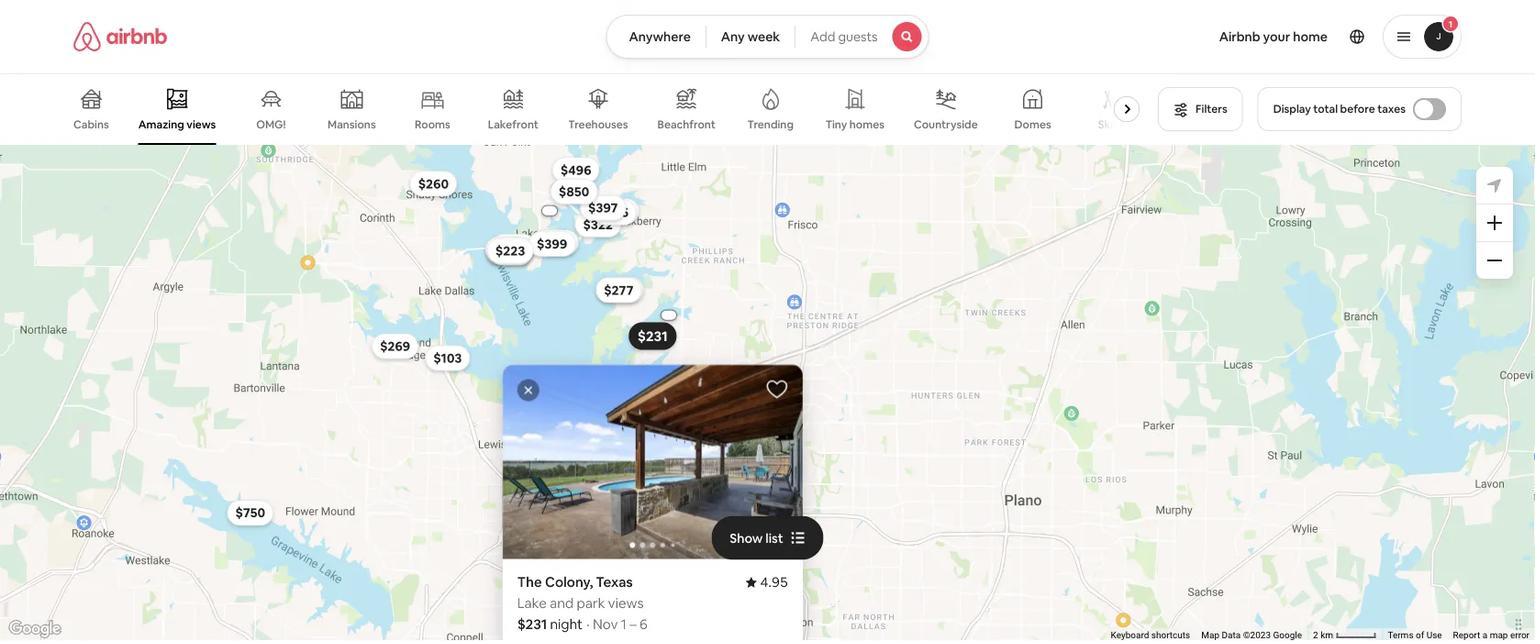 Task type: vqa. For each thing, say whether or not it's contained in the screenshot.
4.97 out of 5 average rating image corresponding to Lafayette, California 10 miles away Nov 2 – 7 $695 night
no



Task type: describe. For each thing, give the bounding box(es) containing it.
$397 button
[[580, 195, 626, 221]]

2 km
[[1313, 630, 1336, 641]]

$496 button
[[552, 157, 600, 183]]

$322 button
[[575, 212, 621, 238]]

add
[[811, 28, 835, 45]]

keyboard shortcuts button
[[1111, 629, 1191, 642]]

show
[[730, 530, 763, 547]]

$103 button
[[425, 345, 470, 371]]

zoom out image
[[1488, 253, 1502, 268]]

the colony, texas lake and park views $231 night · nov 1 – 6
[[517, 574, 648, 634]]

amazing views
[[138, 117, 216, 131]]

terms of use link
[[1388, 630, 1442, 641]]

filters button
[[1158, 87, 1243, 131]]

none search field containing anywhere
[[606, 15, 929, 59]]

$231 inside the colony, texas lake and park views $231 night · nov 1 – 6
[[517, 616, 547, 634]]

display total before taxes button
[[1258, 87, 1462, 131]]

error
[[1511, 630, 1530, 641]]

$750
[[235, 505, 265, 521]]

anywhere button
[[606, 15, 706, 59]]

map data ©2023 google
[[1202, 630, 1302, 641]]

show list
[[730, 530, 783, 547]]

group containing amazing views
[[73, 73, 1147, 145]]

·
[[587, 616, 590, 634]]

$544 button
[[532, 230, 579, 255]]

any week
[[721, 28, 780, 45]]

$339 button
[[486, 239, 532, 265]]

–
[[630, 616, 637, 634]]

of
[[1416, 630, 1425, 641]]

$250 button
[[593, 199, 639, 224]]

$269
[[380, 338, 410, 355]]

countryside
[[914, 117, 978, 132]]

before
[[1340, 102, 1375, 116]]

your
[[1263, 28, 1291, 45]]

add to wishlist image
[[766, 379, 788, 401]]

shortcuts
[[1152, 630, 1191, 641]]

total
[[1314, 102, 1338, 116]]

$322
[[583, 216, 613, 233]]

$850 button
[[551, 179, 598, 205]]

4.95 out of 5 average rating image
[[746, 574, 788, 592]]

$339
[[494, 244, 524, 260]]

use
[[1427, 630, 1442, 641]]

guests
[[838, 28, 878, 45]]

1 inside the colony, texas lake and park views $231 night · nov 1 – 6
[[621, 616, 627, 634]]

add guests
[[811, 28, 878, 45]]

tiny
[[826, 117, 847, 132]]

tiny homes
[[826, 117, 885, 132]]

$328
[[494, 242, 524, 258]]

$130
[[499, 239, 528, 255]]

$231 inside button
[[638, 327, 668, 345]]

profile element
[[951, 0, 1462, 73]]

map
[[1202, 630, 1220, 641]]

texas
[[596, 574, 633, 592]]

$750 button
[[227, 500, 274, 526]]

group inside google map
showing 75 stays. region
[[503, 365, 1103, 559]]

$223
[[495, 243, 525, 259]]

$544
[[540, 234, 570, 251]]

1 inside dropdown button
[[1449, 18, 1453, 30]]

the
[[517, 574, 542, 592]]

report a map error
[[1453, 630, 1530, 641]]

beachfront
[[658, 117, 716, 132]]

list
[[766, 530, 783, 547]]

$103
[[434, 350, 462, 367]]

display total before taxes
[[1274, 102, 1406, 116]]

anywhere
[[629, 28, 691, 45]]

$260 button
[[410, 171, 457, 197]]

$850
[[559, 183, 589, 200]]

add guests button
[[795, 15, 929, 59]]

week
[[748, 28, 780, 45]]

terms
[[1388, 630, 1414, 641]]

keyboard
[[1111, 630, 1149, 641]]

amazing
[[138, 117, 184, 131]]

skiing
[[1098, 117, 1129, 132]]

1 button
[[1383, 15, 1462, 59]]

$277 button
[[596, 278, 642, 303]]

nov
[[593, 616, 618, 634]]



Task type: locate. For each thing, give the bounding box(es) containing it.
terms of use
[[1388, 630, 1442, 641]]

0 vertical spatial group
[[73, 73, 1147, 145]]

data
[[1222, 630, 1241, 641]]

lake
[[517, 595, 547, 613]]

0 vertical spatial 1
[[1449, 18, 1453, 30]]

1 vertical spatial $231
[[517, 616, 547, 634]]

group
[[73, 73, 1147, 145], [503, 365, 1103, 559]]

$260
[[418, 176, 449, 192]]

1 horizontal spatial 1
[[1449, 18, 1453, 30]]

trending
[[748, 117, 794, 132]]

$231 down "$300" button
[[638, 327, 668, 345]]

airbnb your home
[[1219, 28, 1328, 45]]

views inside 'group'
[[187, 117, 216, 131]]

home
[[1293, 28, 1328, 45]]

$175 button
[[593, 200, 637, 226]]

0 vertical spatial views
[[187, 117, 216, 131]]

map
[[1490, 630, 1508, 641]]

filters
[[1196, 102, 1228, 116]]

mansions
[[328, 117, 376, 132]]

airbnb
[[1219, 28, 1261, 45]]

omg!
[[256, 117, 286, 132]]

1
[[1449, 18, 1453, 30], [621, 616, 627, 634]]

views right the amazing
[[187, 117, 216, 131]]

$231 button
[[629, 323, 677, 350]]

and
[[550, 595, 574, 613]]

$231
[[638, 327, 668, 345], [517, 616, 547, 634]]

0 horizontal spatial 1
[[621, 616, 627, 634]]

1 horizontal spatial $231
[[638, 327, 668, 345]]

report
[[1453, 630, 1481, 641]]

rooms
[[415, 117, 450, 132]]

$277
[[604, 282, 634, 299]]

©2023
[[1243, 630, 1271, 641]]

any week button
[[706, 15, 796, 59]]

2
[[1313, 630, 1319, 641]]

keyboard shortcuts
[[1111, 630, 1191, 641]]

views inside the colony, texas lake and park views $231 night · nov 1 – 6
[[608, 595, 644, 613]]

$250
[[601, 203, 631, 220]]

report a map error link
[[1453, 630, 1530, 641]]

$269 button
[[372, 334, 419, 359]]

None search field
[[606, 15, 929, 59]]

$130 button
[[491, 234, 536, 260]]

1 vertical spatial group
[[503, 365, 1103, 559]]

display
[[1274, 102, 1311, 116]]

$496
[[561, 162, 591, 178]]

lakefront
[[488, 117, 539, 132]]

$231 down lake
[[517, 616, 547, 634]]

6
[[640, 616, 648, 634]]

treehouses
[[568, 117, 628, 132]]

$300 button
[[597, 277, 644, 303]]

google
[[1273, 630, 1302, 641]]

1 horizontal spatial views
[[608, 595, 644, 613]]

$175
[[601, 204, 629, 221]]

0 horizontal spatial $231
[[517, 616, 547, 634]]

$223 button
[[487, 238, 533, 264]]

2 km button
[[1308, 629, 1383, 642]]

zoom in image
[[1488, 216, 1502, 230]]

close image
[[523, 385, 534, 396]]

any
[[721, 28, 745, 45]]

$191
[[498, 245, 524, 261]]

$328 button
[[485, 237, 532, 263]]

$397
[[588, 200, 618, 216]]

0 horizontal spatial views
[[187, 117, 216, 131]]

colony,
[[545, 574, 593, 592]]

cabins
[[73, 117, 109, 132]]

views
[[187, 117, 216, 131], [608, 595, 644, 613]]

$191 button
[[489, 240, 533, 266]]

0 vertical spatial $231
[[638, 327, 668, 345]]

domes
[[1015, 117, 1051, 132]]

park
[[577, 595, 605, 613]]

taxes
[[1378, 102, 1406, 116]]

views up –
[[608, 595, 644, 613]]

$399
[[537, 236, 568, 252]]

homes
[[850, 117, 885, 132]]

1 vertical spatial 1
[[621, 616, 627, 634]]

airbnb your home link
[[1208, 17, 1339, 56]]

google map
showing 75 stays. region
[[0, 143, 1535, 642]]

1 vertical spatial views
[[608, 595, 644, 613]]

4.95
[[760, 574, 788, 592]]

a
[[1483, 630, 1488, 641]]

km
[[1321, 630, 1333, 641]]

show list button
[[712, 516, 824, 560]]

google image
[[5, 618, 65, 642]]

$399 button
[[529, 231, 576, 257]]



